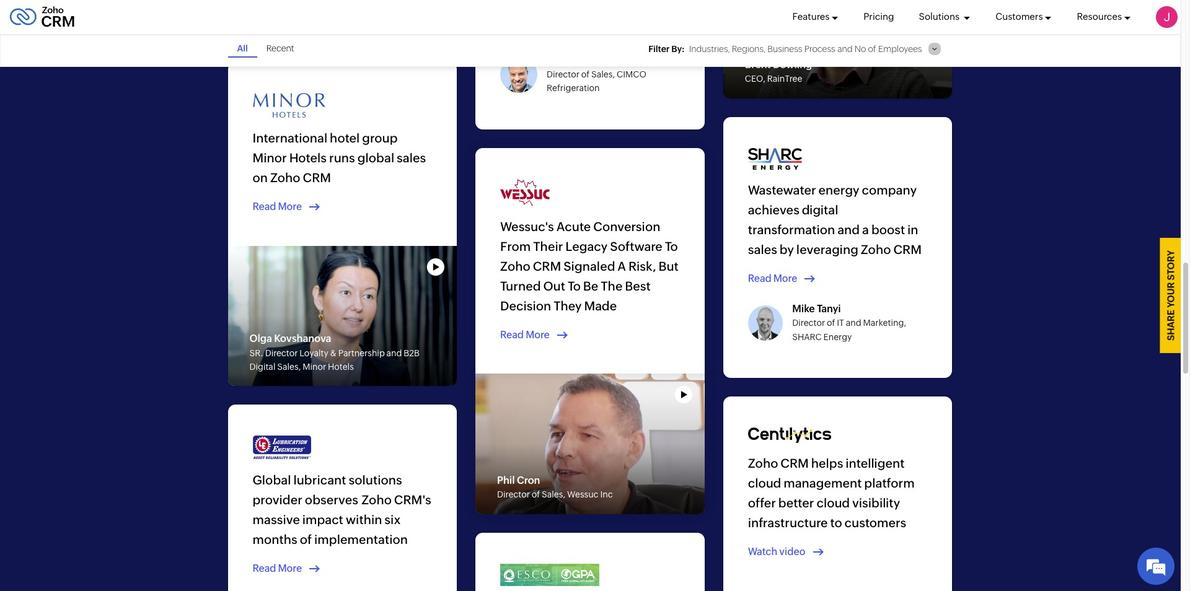 Task type: locate. For each thing, give the bounding box(es) containing it.
wastewater
[[748, 183, 817, 197]]

sales, right digital
[[277, 362, 301, 372]]

read more link down "on"
[[253, 200, 324, 214]]

their
[[534, 239, 563, 253]]

read more link down decision
[[501, 328, 572, 342]]

fauser
[[576, 54, 608, 66]]

1 vertical spatial sales,
[[277, 362, 301, 372]]

1 horizontal spatial hotels
[[328, 362, 354, 372]]

sales, inside phil cron director of sales, wessuc inc
[[542, 490, 566, 500]]

read more down months
[[253, 563, 302, 575]]

more
[[526, 24, 550, 36], [278, 201, 302, 213], [774, 273, 798, 285], [526, 329, 550, 341], [278, 563, 302, 575]]

director up 'sharc'
[[793, 318, 826, 328]]

to left "be"
[[568, 279, 581, 293]]

1 vertical spatial minor
[[303, 362, 326, 372]]

they
[[554, 299, 582, 313]]

zoho right "on"
[[270, 171, 301, 185]]

of inside david fauser director of sales, cimco refrigeration
[[582, 69, 590, 79]]

read more for international hotel group minor hotels runs global sales on zoho crm
[[253, 201, 302, 213]]

director down david
[[547, 69, 580, 79]]

read more link for wastewater energy company achieves digital transformation and a boost in sales by leveraging zoho crm
[[748, 272, 820, 286]]

sales left by
[[748, 243, 778, 257]]

process
[[805, 44, 836, 54]]

cimco
[[617, 69, 647, 79]]

crm inside international hotel group minor hotels runs global sales on zoho crm
[[303, 171, 331, 185]]

&
[[330, 348, 337, 358]]

read more link for wessuc's acute conversion from their legacy software to zoho crm signaled a risk, but turned out to be the best decision they made
[[501, 328, 572, 342]]

1 vertical spatial hotels
[[328, 362, 354, 372]]

crm down runs
[[303, 171, 331, 185]]

zoho down from
[[501, 259, 531, 273]]

read more down "on"
[[253, 201, 302, 213]]

1 horizontal spatial cloud
[[817, 497, 850, 511]]

cloud up the offer
[[748, 477, 782, 491]]

international
[[253, 131, 328, 145]]

inc
[[601, 490, 613, 500]]

read more down by
[[748, 273, 798, 285]]

but
[[659, 259, 679, 273]]

2 vertical spatial sales,
[[542, 490, 566, 500]]

sales right the global at top left
[[397, 151, 426, 165]]

to up but
[[665, 239, 678, 253]]

and inside filter by: industries, regions, business process and no of employees
[[838, 44, 853, 54]]

in
[[908, 223, 919, 237]]

share your story link
[[1161, 238, 1183, 354]]

0 vertical spatial to
[[665, 239, 678, 253]]

crm down their
[[533, 259, 562, 273]]

zoho crm helps intelligent cloud management platform offer better cloud visibility infrastructure to customers
[[748, 457, 915, 531]]

director inside david fauser director of sales, cimco refrigeration
[[547, 69, 580, 79]]

sales, inside david fauser director of sales, cimco refrigeration
[[592, 69, 615, 79]]

share
[[1166, 310, 1177, 341]]

of right the no
[[869, 44, 877, 54]]

read more link
[[501, 24, 572, 37], [253, 200, 324, 214], [748, 272, 820, 286], [501, 328, 572, 342], [253, 563, 324, 576]]

zoho
[[270, 171, 301, 185], [861, 243, 892, 257], [501, 259, 531, 273], [748, 457, 779, 471]]

director inside mike tanyi director of it and marketing, sharc energy
[[793, 318, 826, 328]]

sales
[[397, 151, 426, 165], [748, 243, 778, 257]]

massive
[[253, 513, 300, 527]]

0 horizontal spatial sales
[[397, 151, 426, 165]]

conversion
[[594, 219, 661, 234]]

0 horizontal spatial minor
[[253, 151, 287, 165]]

phil
[[498, 475, 515, 487]]

minor down loyalty
[[303, 362, 326, 372]]

transformation
[[748, 223, 836, 237]]

impact
[[303, 513, 344, 527]]

sr.
[[250, 348, 263, 358]]

resources link
[[1078, 0, 1132, 34]]

james peterson image
[[1157, 6, 1179, 28]]

on
[[253, 171, 268, 185]]

0 vertical spatial sales,
[[592, 69, 615, 79]]

phil cron director of sales, wessuc inc
[[498, 475, 613, 500]]

recent
[[267, 43, 294, 53]]

zoho inside international hotel group minor hotels runs global sales on zoho crm
[[270, 171, 301, 185]]

best
[[625, 279, 651, 293]]

minor up "on"
[[253, 151, 287, 165]]

digital
[[250, 362, 276, 372]]

read more up david
[[501, 24, 550, 36]]

1 vertical spatial sales
[[748, 243, 778, 257]]

leveraging
[[797, 243, 859, 257]]

director inside phil cron director of sales, wessuc inc
[[498, 490, 530, 500]]

minor inside olga kovshanova sr. director loyalty & partnership and b2b digital sales, minor hotels
[[303, 362, 326, 372]]

and left the no
[[838, 44, 853, 54]]

crm down 'in'
[[894, 243, 922, 257]]

raintree
[[768, 74, 803, 84]]

1 horizontal spatial sales,
[[542, 490, 566, 500]]

brent dowling ceo, raintree
[[745, 59, 813, 84]]

and right it
[[847, 318, 862, 328]]

dowling
[[773, 59, 813, 71]]

partnership
[[338, 348, 385, 358]]

0 horizontal spatial hotels
[[289, 151, 327, 165]]

and left a
[[838, 223, 860, 237]]

of
[[869, 44, 877, 54], [582, 69, 590, 79], [827, 318, 836, 328], [532, 490, 540, 500], [300, 533, 312, 547]]

of down impact
[[300, 533, 312, 547]]

watch video
[[748, 547, 806, 559]]

hotels
[[289, 151, 327, 165], [328, 362, 354, 372]]

1 horizontal spatial sales
[[748, 243, 778, 257]]

of inside mike tanyi director of it and marketing, sharc energy
[[827, 318, 836, 328]]

zoho down a
[[861, 243, 892, 257]]

read more link for international hotel group minor hotels runs global sales on zoho crm
[[253, 200, 324, 214]]

risk,
[[629, 259, 657, 273]]

management
[[784, 477, 862, 491]]

employees
[[879, 44, 923, 54]]

and left b2b
[[387, 348, 402, 358]]

customers
[[845, 516, 907, 531]]

wastewater energy company achieves digital transformation and a boost in sales by leveraging zoho crm
[[748, 183, 922, 257]]

hotels down international
[[289, 151, 327, 165]]

customers
[[996, 11, 1044, 22]]

zoho inside zoho crm helps intelligent cloud management platform offer better cloud visibility infrastructure to customers
[[748, 457, 779, 471]]

acute
[[557, 219, 591, 234]]

0 vertical spatial hotels
[[289, 151, 327, 165]]

sales, down fauser
[[592, 69, 615, 79]]

crm inside zoho crm helps intelligent cloud management platform offer better cloud visibility infrastructure to customers
[[781, 457, 809, 471]]

of down fauser
[[582, 69, 590, 79]]

read more for wastewater energy company achieves digital transformation and a boost in sales by leveraging zoho crm
[[748, 273, 798, 285]]

read more
[[501, 24, 550, 36], [253, 201, 302, 213], [748, 273, 798, 285], [501, 329, 550, 341], [253, 563, 302, 575]]

brent dowling | zoho crm customer image
[[724, 0, 953, 99]]

director up digital
[[265, 348, 298, 358]]

resources
[[1078, 11, 1123, 22]]

0 vertical spatial minor
[[253, 151, 287, 165]]

sales, inside olga kovshanova sr. director loyalty & partnership and b2b digital sales, minor hotels
[[277, 362, 301, 372]]

wessuc
[[568, 490, 599, 500]]

company
[[862, 183, 918, 197]]

sales inside wastewater energy company achieves digital transformation and a boost in sales by leveraging zoho crm
[[748, 243, 778, 257]]

0 horizontal spatial to
[[568, 279, 581, 293]]

your
[[1166, 283, 1177, 308]]

of down the cron
[[532, 490, 540, 500]]

zoho up the offer
[[748, 457, 779, 471]]

crm inside wastewater energy company achieves digital transformation and a boost in sales by leveraging zoho crm
[[894, 243, 922, 257]]

2 horizontal spatial sales,
[[592, 69, 615, 79]]

read more link down by
[[748, 272, 820, 286]]

read more link down months
[[253, 563, 324, 576]]

loyalty
[[300, 348, 329, 358]]

hotel
[[330, 131, 360, 145]]

sales, left wessuc
[[542, 490, 566, 500]]

platform
[[865, 477, 915, 491]]

sales, for phil cron
[[542, 490, 566, 500]]

cloud
[[748, 477, 782, 491], [817, 497, 850, 511]]

industries,
[[690, 44, 730, 54]]

crm left helps
[[781, 457, 809, 471]]

by
[[780, 243, 795, 257]]

1 horizontal spatial to
[[665, 239, 678, 253]]

hotels down &
[[328, 362, 354, 372]]

crm inside 'wessuc's acute conversion from their legacy software to zoho crm signaled a risk, but turned out to be the best decision they made'
[[533, 259, 562, 273]]

software
[[611, 239, 663, 253]]

1 horizontal spatial minor
[[303, 362, 326, 372]]

olga
[[250, 333, 272, 345]]

regions,
[[732, 44, 766, 54]]

read for wastewater energy company achieves digital transformation and a boost in sales by leveraging zoho crm
[[748, 273, 772, 285]]

of inside phil cron director of sales, wessuc inc
[[532, 490, 540, 500]]

0 vertical spatial sales
[[397, 151, 426, 165]]

global lubricant solutions provider observes zoho crm's massive impact within six months of implementation
[[253, 473, 432, 547]]

by:
[[672, 44, 685, 54]]

crm
[[303, 171, 331, 185], [894, 243, 922, 257], [533, 259, 562, 273], [781, 457, 809, 471]]

0 horizontal spatial cloud
[[748, 477, 782, 491]]

infrastructure
[[748, 516, 828, 531]]

of inside 'global lubricant solutions provider observes zoho crm's massive impact within six months of implementation'
[[300, 533, 312, 547]]

brent
[[745, 59, 771, 71]]

observes zoho
[[305, 493, 392, 507]]

cloud up "to"
[[817, 497, 850, 511]]

cron
[[517, 475, 541, 487]]

0 horizontal spatial sales,
[[277, 362, 301, 372]]

1 vertical spatial to
[[568, 279, 581, 293]]

read more for global lubricant solutions provider observes zoho crm's massive impact within six months of implementation
[[253, 563, 302, 575]]

of left it
[[827, 318, 836, 328]]

director down phil in the bottom left of the page
[[498, 490, 530, 500]]

sales,
[[592, 69, 615, 79], [277, 362, 301, 372], [542, 490, 566, 500]]

it
[[838, 318, 845, 328]]

read more down decision
[[501, 329, 550, 341]]



Task type: describe. For each thing, give the bounding box(es) containing it.
from
[[501, 239, 531, 253]]

pricing link
[[864, 0, 895, 34]]

solutions link
[[920, 0, 971, 34]]

watch video link
[[748, 546, 828, 560]]

more for global lubricant solutions provider observes zoho crm's massive impact within six months of implementation
[[278, 563, 302, 575]]

marketing,
[[864, 318, 907, 328]]

and inside wastewater energy company achieves digital transformation and a boost in sales by leveraging zoho crm
[[838, 223, 860, 237]]

solutions
[[920, 11, 962, 22]]

solutions
[[349, 473, 402, 487]]

turned
[[501, 279, 541, 293]]

director for mike
[[793, 318, 826, 328]]

helps
[[812, 457, 844, 471]]

sales, for david fauser
[[592, 69, 615, 79]]

director for david
[[547, 69, 580, 79]]

david
[[547, 54, 574, 66]]

international hotel group minor hotels runs global sales on zoho crm
[[253, 131, 426, 185]]

director inside olga kovshanova sr. director loyalty & partnership and b2b digital sales, minor hotels
[[265, 348, 298, 358]]

read more link up david
[[501, 24, 572, 37]]

read more link for global lubricant solutions provider observes zoho crm's massive impact within six months of implementation
[[253, 563, 324, 576]]

read for international hotel group minor hotels runs global sales on zoho crm
[[253, 201, 276, 213]]

hotels inside international hotel group minor hotels runs global sales on zoho crm
[[289, 151, 327, 165]]

energy
[[819, 183, 860, 197]]

signaled
[[564, 259, 616, 273]]

of for mike tanyi
[[827, 318, 836, 328]]

better
[[779, 497, 815, 511]]

business
[[768, 44, 803, 54]]

out
[[544, 279, 566, 293]]

and inside mike tanyi director of it and marketing, sharc energy
[[847, 318, 862, 328]]

a
[[863, 223, 870, 237]]

within
[[346, 513, 382, 527]]

to
[[831, 516, 843, 531]]

0 vertical spatial cloud
[[748, 477, 782, 491]]

zoho crm logo image
[[9, 3, 75, 31]]

provider
[[253, 493, 303, 507]]

minor inside international hotel group minor hotels runs global sales on zoho crm
[[253, 151, 287, 165]]

read more for wessuc's acute conversion from their legacy software to zoho crm signaled a risk, but turned out to be the best decision they made
[[501, 329, 550, 341]]

david fauser director of sales, cimco refrigeration
[[547, 54, 647, 93]]

filter by: industries, regions, business process and no of employees
[[649, 44, 923, 54]]

more for international hotel group minor hotels runs global sales on zoho crm
[[278, 201, 302, 213]]

watch
[[748, 547, 778, 559]]

lubricant
[[294, 473, 346, 487]]

director for phil
[[498, 490, 530, 500]]

read for wessuc's acute conversion from their legacy software to zoho crm signaled a risk, but turned out to be the best decision they made
[[501, 329, 524, 341]]

wessuc's acute conversion from their legacy software to zoho crm signaled a risk, but turned out to be the best decision they made
[[501, 219, 679, 313]]

read for global lubricant solutions provider observes zoho crm's massive impact within six months of implementation
[[253, 563, 276, 575]]

filter
[[649, 44, 670, 54]]

energy
[[824, 332, 852, 342]]

refrigeration
[[547, 83, 600, 93]]

visibility
[[853, 497, 901, 511]]

more for wessuc's acute conversion from their legacy software to zoho crm signaled a risk, but turned out to be the best decision they made
[[526, 329, 550, 341]]

wessuc's
[[501, 219, 554, 234]]

be
[[584, 279, 599, 293]]

pricing
[[864, 11, 895, 22]]

runs
[[329, 151, 355, 165]]

boost
[[872, 223, 906, 237]]

story
[[1166, 251, 1177, 281]]

more for wastewater energy company achieves digital transformation and a boost in sales by leveraging zoho crm
[[774, 273, 798, 285]]

video
[[780, 547, 806, 559]]

of for phil cron
[[532, 490, 540, 500]]

made
[[585, 299, 617, 313]]

zoho inside 'wessuc's acute conversion from their legacy software to zoho crm signaled a risk, but turned out to be the best decision they made'
[[501, 259, 531, 273]]

b2b
[[404, 348, 420, 358]]

all
[[237, 43, 248, 53]]

sharc
[[793, 332, 822, 342]]

mike
[[793, 303, 815, 315]]

digital
[[802, 203, 839, 217]]

mike tanyi director of it and marketing, sharc energy
[[793, 303, 907, 342]]

the
[[601, 279, 623, 293]]

of for david fauser
[[582, 69, 590, 79]]

global
[[253, 473, 291, 487]]

tanyi
[[818, 303, 841, 315]]

sales inside international hotel group minor hotels runs global sales on zoho crm
[[397, 151, 426, 165]]

implementation
[[315, 533, 408, 547]]

a
[[618, 259, 626, 273]]

no
[[855, 44, 867, 54]]

decision
[[501, 299, 552, 313]]

olga kovshanova | zoho crm customer image
[[228, 246, 457, 387]]

and inside olga kovshanova sr. director loyalty & partnership and b2b digital sales, minor hotels
[[387, 348, 402, 358]]

group
[[362, 131, 398, 145]]

months
[[253, 533, 298, 547]]

of inside filter by: industries, regions, business process and no of employees
[[869, 44, 877, 54]]

zoho inside wastewater energy company achieves digital transformation and a boost in sales by leveraging zoho crm
[[861, 243, 892, 257]]

1 vertical spatial cloud
[[817, 497, 850, 511]]

six
[[385, 513, 401, 527]]

olga kovshanova sr. director loyalty & partnership and b2b digital sales, minor hotels
[[250, 333, 420, 372]]

hotels inside olga kovshanova sr. director loyalty & partnership and b2b digital sales, minor hotels
[[328, 362, 354, 372]]

crm's
[[394, 493, 432, 507]]

features link
[[793, 0, 839, 34]]

phil cron | zoho crm customer image
[[476, 374, 705, 515]]

offer
[[748, 497, 777, 511]]

achieves
[[748, 203, 800, 217]]

share your story
[[1166, 251, 1177, 341]]



Task type: vqa. For each thing, say whether or not it's contained in the screenshot.
AND in 'MIKE TANYI DIRECTOR OF IT AND MARKETING, SHARC ENERGY'
yes



